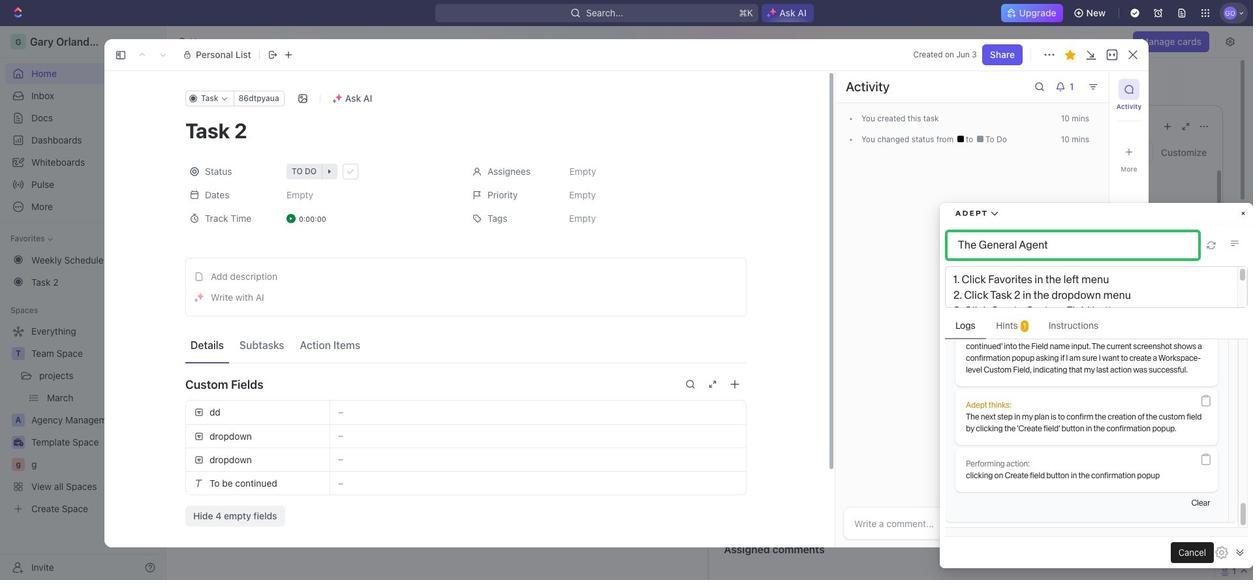 Task type: describe. For each thing, give the bounding box(es) containing it.
sidebar navigation
[[0, 26, 167, 581]]

Edit task name text field
[[185, 118, 747, 143]]

custom fields element
[[185, 400, 747, 527]]

Search tasks... text field
[[1023, 143, 1153, 163]]



Task type: locate. For each thing, give the bounding box(es) containing it.
task sidebar content section
[[833, 71, 1110, 548]]

tree
[[5, 321, 161, 520]]

tree inside sidebar navigation
[[5, 321, 161, 520]]

tab list
[[185, 327, 747, 364]]

task sidebar navigation tab list
[[1116, 79, 1144, 540]]

team space, , element
[[12, 347, 25, 361]]



Task type: vqa. For each thing, say whether or not it's contained in the screenshot.
"Custom Fields" Element
yes



